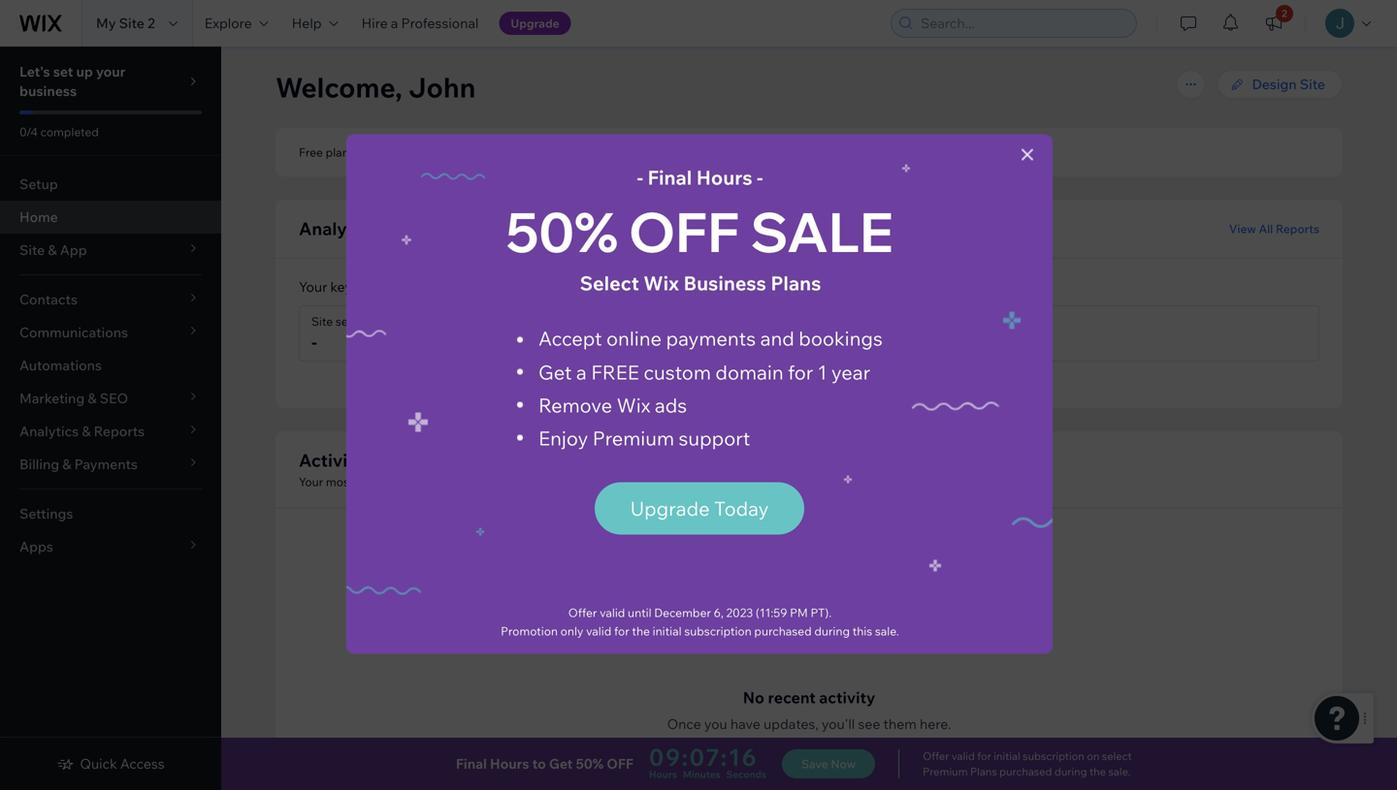 Task type: describe. For each thing, give the bounding box(es) containing it.
09:07:16 hours minutes seconds
[[649, 743, 766, 781]]

stats
[[355, 278, 386, 295]]

select
[[1102, 750, 1132, 764]]

0/4
[[19, 125, 38, 139]]

total
[[828, 314, 854, 329]]

initial inside the offer valid for initial subscription on select premium plans purchased during the sale.
[[994, 750, 1020, 764]]

completed
[[40, 125, 99, 139]]

premium inside the offer valid for initial subscription on select premium plans purchased during the sale.
[[923, 765, 968, 779]]

a for professional
[[391, 15, 398, 32]]

hours for 09:07:16
[[649, 769, 677, 781]]

updates,
[[763, 716, 819, 733]]

john
[[409, 70, 476, 104]]

welcome,
[[276, 70, 402, 104]]

accept online payments and bookings
[[538, 326, 883, 351]]

my site 2
[[96, 15, 155, 32]]

sessions
[[335, 314, 382, 329]]

activity feed your most recent updates.
[[299, 450, 441, 489]]

site sessions -
[[311, 314, 382, 353]]

here
[[461, 278, 489, 295]]

0 vertical spatial final
[[648, 165, 692, 190]]

offer for offer valid until december 6, 2023 (11:59 pm pt).
[[568, 606, 597, 620]]

upgrade button
[[499, 12, 571, 35]]

published:
[[596, 278, 662, 295]]

sale. inside the offer valid for initial subscription on select premium plans purchased during the sale.
[[1108, 765, 1131, 779]]

0 horizontal spatial final
[[456, 756, 487, 773]]

enjoy
[[538, 426, 588, 451]]

0 vertical spatial the
[[632, 624, 650, 639]]

settings
[[19, 505, 73, 522]]

save
[[801, 757, 828, 772]]

recent inside 'activity feed your most recent updates.'
[[356, 475, 391, 489]]

plans inside the offer valid for initial subscription on select premium plans purchased during the sale.
[[970, 765, 997, 779]]

support
[[679, 426, 750, 451]]

2 button
[[1253, 0, 1295, 47]]

free
[[299, 145, 323, 160]]

professional
[[401, 15, 479, 32]]

sales
[[857, 314, 884, 329]]

0/4 completed
[[19, 125, 99, 139]]

activity
[[299, 450, 365, 472]]

purchased inside the offer valid for initial subscription on select premium plans purchased during the sale.
[[999, 765, 1052, 779]]

reports
[[1276, 222, 1319, 236]]

once
[[667, 716, 701, 733]]

6,
[[714, 606, 724, 620]]

ads
[[655, 393, 687, 418]]

design site link
[[1217, 70, 1343, 99]]

december
[[654, 606, 711, 620]]

pm
[[790, 606, 808, 620]]

let's
[[19, 63, 50, 80]]

to
[[532, 756, 546, 773]]

50% inside 50% off sale select wix business plans
[[506, 197, 618, 266]]

promotion
[[501, 624, 558, 639]]

custom
[[644, 360, 711, 385]]

hire
[[361, 15, 388, 32]]

bookings
[[799, 326, 883, 351]]

help
[[292, 15, 322, 32]]

have
[[730, 716, 760, 733]]

on
[[1087, 750, 1100, 764]]

this
[[852, 624, 872, 639]]

2 horizontal spatial hours
[[696, 165, 752, 190]]

0 horizontal spatial purchased
[[754, 624, 812, 639]]

setup link
[[0, 168, 221, 201]]

let's set up your business
[[19, 63, 125, 99]]

site
[[557, 278, 580, 295]]

- inside total sales -
[[828, 331, 833, 353]]

will
[[389, 278, 410, 295]]

once
[[492, 278, 523, 295]]

during inside the offer valid for initial subscription on select premium plans purchased during the sale.
[[1055, 765, 1087, 779]]

upgrade for upgrade today
[[630, 497, 710, 521]]

offer valid until december 6, 2023 (11:59 pm pt).
[[568, 606, 832, 620]]

settings link
[[0, 498, 221, 531]]

1 your from the top
[[299, 278, 327, 295]]

most
[[326, 475, 354, 489]]

payments
[[666, 326, 756, 351]]

total sales -
[[828, 314, 884, 353]]

no recent activity once you have updates, you'll see them here.
[[667, 688, 951, 733]]

limited
[[615, 166, 685, 191]]

automations link
[[0, 349, 221, 382]]

free
[[591, 360, 639, 385]]

help button
[[280, 0, 350, 47]]

(11:59
[[756, 606, 787, 620]]

enjoy premium support
[[538, 426, 750, 451]]

key
[[330, 278, 352, 295]]

0 vertical spatial premium
[[593, 426, 674, 451]]

set
[[53, 63, 73, 80]]

today
[[714, 497, 769, 521]]

until
[[628, 606, 652, 620]]

your key stats will appear here once your site is published:
[[299, 278, 662, 295]]

1 vertical spatial get
[[549, 756, 573, 773]]

all
[[1259, 222, 1273, 236]]

1 vertical spatial wix
[[617, 393, 650, 418]]

save now button
[[782, 750, 875, 779]]

you'll
[[822, 716, 855, 733]]

valid for offer valid for initial subscription on select premium plans purchased during the sale.
[[952, 750, 975, 764]]

online
[[606, 326, 662, 351]]

sidebar element
[[0, 47, 221, 791]]

feed
[[369, 450, 407, 472]]

2 inside button
[[1282, 7, 1287, 19]]



Task type: locate. For each thing, give the bounding box(es) containing it.
1 horizontal spatial plans
[[970, 765, 997, 779]]

1 horizontal spatial for
[[788, 360, 813, 385]]

1 vertical spatial initial
[[994, 750, 1020, 764]]

2 horizontal spatial site
[[1300, 76, 1325, 93]]

0 vertical spatial sale.
[[875, 624, 899, 639]]

during down pt).
[[814, 624, 850, 639]]

1 vertical spatial valid
[[586, 624, 611, 639]]

upgrade today
[[630, 497, 769, 521]]

1 vertical spatial during
[[1055, 765, 1087, 779]]

1 vertical spatial your
[[299, 475, 323, 489]]

50% up "site"
[[506, 197, 618, 266]]

analytics
[[299, 218, 377, 240]]

a inside "link"
[[391, 15, 398, 32]]

1 horizontal spatial subscription
[[1023, 750, 1084, 764]]

50% right to
[[576, 756, 604, 773]]

offer inside the offer valid for initial subscription on select premium plans purchased during the sale.
[[923, 750, 949, 764]]

offer for offer valid for initial subscription on select premium plans purchased during the sale.
[[923, 750, 949, 764]]

the inside the offer valid for initial subscription on select premium plans purchased during the sale.
[[1090, 765, 1106, 779]]

site right my
[[119, 15, 144, 32]]

hire a professional link
[[350, 0, 490, 47]]

2 horizontal spatial for
[[977, 750, 991, 764]]

upgrade inside upgrade today link
[[630, 497, 710, 521]]

1 vertical spatial purchased
[[999, 765, 1052, 779]]

upgrade inside upgrade button
[[511, 16, 559, 31]]

0 vertical spatial offer
[[568, 606, 597, 620]]

off right to
[[607, 756, 634, 773]]

site for design
[[1300, 76, 1325, 93]]

sale. down select
[[1108, 765, 1131, 779]]

for inside the offer valid for initial subscription on select premium plans purchased during the sale.
[[977, 750, 991, 764]]

2 your from the top
[[299, 475, 323, 489]]

save now
[[801, 757, 856, 772]]

2 vertical spatial site
[[311, 314, 333, 329]]

Search... field
[[915, 10, 1130, 37]]

sale. right this
[[875, 624, 899, 639]]

premium down 'here.'
[[923, 765, 968, 779]]

promotion only valid for the initial subscription purchased during this sale.
[[501, 624, 899, 639]]

up
[[76, 63, 93, 80]]

view all reports button
[[1229, 220, 1319, 238]]

upgrade left today
[[630, 497, 710, 521]]

final up 50% off sale select wix business plans
[[648, 165, 692, 190]]

upgrade for upgrade
[[511, 16, 559, 31]]

1 vertical spatial recent
[[768, 688, 816, 708]]

1 horizontal spatial the
[[1090, 765, 1106, 779]]

free plan
[[299, 145, 349, 160]]

access
[[120, 756, 165, 773]]

1 vertical spatial for
[[614, 624, 629, 639]]

home
[[19, 209, 58, 226]]

2 right my
[[148, 15, 155, 32]]

offer up only
[[568, 606, 597, 620]]

recent down "feed"
[[356, 475, 391, 489]]

1
[[818, 360, 827, 385]]

recent up updates,
[[768, 688, 816, 708]]

business
[[683, 271, 766, 295]]

the
[[632, 624, 650, 639], [1090, 765, 1106, 779]]

0 vertical spatial a
[[391, 15, 398, 32]]

1 horizontal spatial premium
[[923, 765, 968, 779]]

0 vertical spatial your
[[96, 63, 125, 80]]

1 horizontal spatial purchased
[[999, 765, 1052, 779]]

hours left to
[[490, 756, 529, 773]]

wix up enjoy premium support
[[617, 393, 650, 418]]

for
[[788, 360, 813, 385], [614, 624, 629, 639], [977, 750, 991, 764]]

view all reports
[[1229, 222, 1319, 236]]

0 horizontal spatial premium
[[593, 426, 674, 451]]

your left the "most"
[[299, 475, 323, 489]]

0 horizontal spatial recent
[[356, 475, 391, 489]]

0 horizontal spatial your
[[96, 63, 125, 80]]

get right to
[[549, 756, 573, 773]]

0 horizontal spatial initial
[[653, 624, 682, 639]]

pt).
[[811, 606, 832, 620]]

0 vertical spatial off
[[629, 197, 740, 266]]

1 vertical spatial final
[[456, 756, 487, 773]]

1 horizontal spatial 2
[[1282, 7, 1287, 19]]

1 horizontal spatial final
[[648, 165, 692, 190]]

1 horizontal spatial offer
[[923, 750, 949, 764]]

0 vertical spatial subscription
[[684, 624, 752, 639]]

site for my
[[119, 15, 144, 32]]

2
[[1282, 7, 1287, 19], [148, 15, 155, 32]]

0 vertical spatial initial
[[653, 624, 682, 639]]

off down - limited time only -
[[629, 197, 740, 266]]

quick access
[[80, 756, 165, 773]]

home link
[[0, 201, 221, 234]]

recent inside no recent activity once you have updates, you'll see them here.
[[768, 688, 816, 708]]

1 vertical spatial upgrade
[[630, 497, 710, 521]]

my
[[96, 15, 116, 32]]

activity
[[819, 688, 875, 708]]

0 vertical spatial for
[[788, 360, 813, 385]]

a for free
[[576, 360, 587, 385]]

and
[[760, 326, 794, 351]]

2 vertical spatial valid
[[952, 750, 975, 764]]

now
[[831, 757, 856, 772]]

your
[[96, 63, 125, 80], [526, 278, 554, 295]]

0 vertical spatial your
[[299, 278, 327, 295]]

your right up
[[96, 63, 125, 80]]

welcome, john
[[276, 70, 476, 104]]

- limited time only -
[[604, 166, 795, 191]]

valid
[[600, 606, 625, 620], [586, 624, 611, 639], [952, 750, 975, 764]]

1 vertical spatial premium
[[923, 765, 968, 779]]

your
[[299, 278, 327, 295], [299, 475, 323, 489]]

valid inside the offer valid for initial subscription on select premium plans purchased during the sale.
[[952, 750, 975, 764]]

premium down remove wix ads
[[593, 426, 674, 451]]

1 vertical spatial site
[[1300, 76, 1325, 93]]

1 vertical spatial plans
[[970, 765, 997, 779]]

0 vertical spatial during
[[814, 624, 850, 639]]

initial left on
[[994, 750, 1020, 764]]

offer valid for initial subscription on select premium plans purchased during the sale.
[[923, 750, 1132, 779]]

1 horizontal spatial sale.
[[1108, 765, 1131, 779]]

1 vertical spatial off
[[607, 756, 634, 773]]

initial down december
[[653, 624, 682, 639]]

is
[[583, 278, 593, 295]]

get down accept at the left of page
[[538, 360, 572, 385]]

0 vertical spatial site
[[119, 15, 144, 32]]

automations
[[19, 357, 102, 374]]

0 vertical spatial recent
[[356, 475, 391, 489]]

hours
[[696, 165, 752, 190], [490, 756, 529, 773], [649, 769, 677, 781]]

site inside site sessions -
[[311, 314, 333, 329]]

1 horizontal spatial a
[[576, 360, 587, 385]]

close image
[[1022, 149, 1033, 161]]

business
[[19, 82, 77, 99]]

your left key
[[299, 278, 327, 295]]

- inside site sessions -
[[311, 331, 317, 353]]

1 horizontal spatial your
[[526, 278, 554, 295]]

hours inside "09:07:16 hours minutes seconds"
[[649, 769, 677, 781]]

1 horizontal spatial initial
[[994, 750, 1020, 764]]

subscription left on
[[1023, 750, 1084, 764]]

0 vertical spatial 50%
[[506, 197, 618, 266]]

subscription inside the offer valid for initial subscription on select premium plans purchased during the sale.
[[1023, 750, 1084, 764]]

0 horizontal spatial the
[[632, 624, 650, 639]]

final hours to get 50% off
[[456, 756, 634, 773]]

your left "site"
[[526, 278, 554, 295]]

1 vertical spatial sale.
[[1108, 765, 1131, 779]]

a up the remove
[[576, 360, 587, 385]]

no
[[743, 688, 764, 708]]

1 vertical spatial subscription
[[1023, 750, 1084, 764]]

site inside "link"
[[1300, 76, 1325, 93]]

domain
[[715, 360, 784, 385]]

site
[[119, 15, 144, 32], [1300, 76, 1325, 93], [311, 314, 333, 329]]

explore
[[204, 15, 252, 32]]

1 horizontal spatial upgrade
[[630, 497, 710, 521]]

09:07:16
[[649, 743, 758, 772]]

0 vertical spatial plans
[[771, 271, 821, 295]]

0 horizontal spatial 2
[[148, 15, 155, 32]]

0 horizontal spatial hours
[[490, 756, 529, 773]]

sale
[[750, 197, 893, 266]]

design
[[1252, 76, 1297, 93]]

get a free custom domain for 1 year
[[538, 360, 870, 385]]

1 vertical spatial your
[[526, 278, 554, 295]]

0 horizontal spatial during
[[814, 624, 850, 639]]

50% off sale select wix business plans
[[506, 197, 893, 295]]

1 horizontal spatial site
[[311, 314, 333, 329]]

the down on
[[1090, 765, 1106, 779]]

50%
[[506, 197, 618, 266], [576, 756, 604, 773]]

1 horizontal spatial hours
[[649, 769, 677, 781]]

your inside let's set up your business
[[96, 63, 125, 80]]

time
[[690, 166, 736, 191]]

0 horizontal spatial offer
[[568, 606, 597, 620]]

view
[[1229, 222, 1256, 236]]

0 horizontal spatial subscription
[[684, 624, 752, 639]]

off
[[629, 197, 740, 266], [607, 756, 634, 773]]

2 up the design site
[[1282, 7, 1287, 19]]

site right design
[[1300, 76, 1325, 93]]

0 horizontal spatial plans
[[771, 271, 821, 295]]

0 horizontal spatial site
[[119, 15, 144, 32]]

0 vertical spatial wix
[[644, 271, 679, 295]]

1 horizontal spatial recent
[[768, 688, 816, 708]]

2 vertical spatial for
[[977, 750, 991, 764]]

wix right the select
[[644, 271, 679, 295]]

initial
[[653, 624, 682, 639], [994, 750, 1020, 764]]

1 vertical spatial 50%
[[576, 756, 604, 773]]

offer down 'here.'
[[923, 750, 949, 764]]

updates.
[[394, 475, 441, 489]]

wix inside 50% off sale select wix business plans
[[644, 271, 679, 295]]

0 horizontal spatial sale.
[[875, 624, 899, 639]]

0 vertical spatial valid
[[600, 606, 625, 620]]

1 vertical spatial offer
[[923, 750, 949, 764]]

year
[[831, 360, 870, 385]]

hours for final
[[490, 756, 529, 773]]

remove wix ads
[[538, 393, 687, 418]]

final left to
[[456, 756, 487, 773]]

plans
[[771, 271, 821, 295], [970, 765, 997, 779]]

your inside 'activity feed your most recent updates.'
[[299, 475, 323, 489]]

only
[[560, 624, 583, 639]]

upgrade right professional at the top
[[511, 16, 559, 31]]

0 vertical spatial purchased
[[754, 624, 812, 639]]

valid for offer valid until december 6, 2023 (11:59 pm pt).
[[600, 606, 625, 620]]

a right hire
[[391, 15, 398, 32]]

0 horizontal spatial upgrade
[[511, 16, 559, 31]]

subscription down 6,
[[684, 624, 752, 639]]

0 vertical spatial upgrade
[[511, 16, 559, 31]]

hours up 50% off sale select wix business plans
[[696, 165, 752, 190]]

only
[[740, 166, 784, 191]]

hire a professional
[[361, 15, 479, 32]]

hours left minutes
[[649, 769, 677, 781]]

plans inside 50% off sale select wix business plans
[[771, 271, 821, 295]]

get
[[538, 360, 572, 385], [549, 756, 573, 773]]

see
[[858, 716, 880, 733]]

here.
[[920, 716, 951, 733]]

remove
[[538, 393, 612, 418]]

site left sessions
[[311, 314, 333, 329]]

plan
[[326, 145, 349, 160]]

1 vertical spatial the
[[1090, 765, 1106, 779]]

1 horizontal spatial during
[[1055, 765, 1087, 779]]

final
[[648, 165, 692, 190], [456, 756, 487, 773]]

0 horizontal spatial for
[[614, 624, 629, 639]]

0 vertical spatial get
[[538, 360, 572, 385]]

during down on
[[1055, 765, 1087, 779]]

1 vertical spatial a
[[576, 360, 587, 385]]

0 horizontal spatial a
[[391, 15, 398, 32]]

sale.
[[875, 624, 899, 639], [1108, 765, 1131, 779]]

setup
[[19, 176, 58, 193]]

minutes
[[683, 769, 720, 781]]

the down until
[[632, 624, 650, 639]]

off inside 50% off sale select wix business plans
[[629, 197, 740, 266]]



Task type: vqa. For each thing, say whether or not it's contained in the screenshot.
Total
yes



